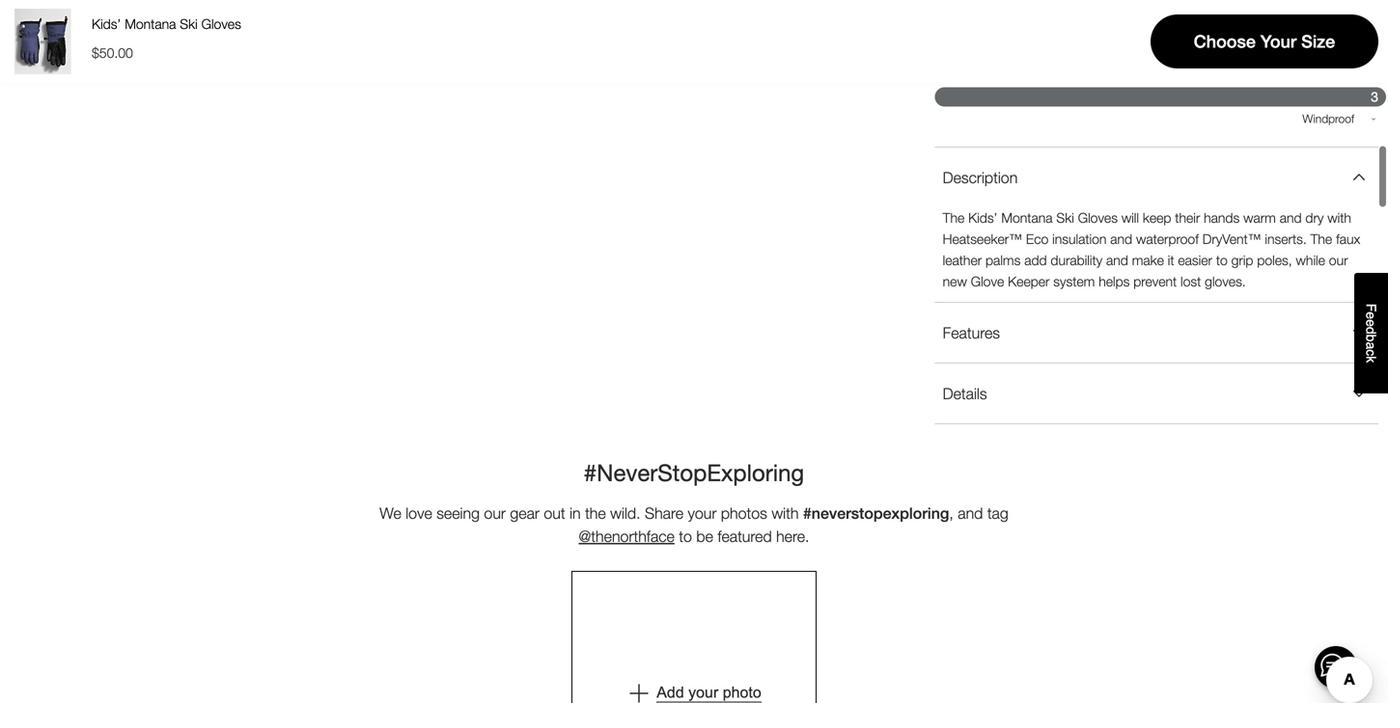 Task type: describe. For each thing, give the bounding box(es) containing it.
here.
[[777, 528, 810, 546]]

warm
[[1244, 210, 1276, 226]]

kids' inside the kids' montana ski gloves will keep their hands warm and dry with heatseeker™ eco insulation and waterproof dryvent™ inserts. the faux leather palms add durability and make it easier to grip poles, while our new glove keeper system helps prevent lost gloves.
[[969, 210, 998, 226]]

durability
[[1051, 252, 1103, 268]]

helps
[[1099, 274, 1130, 290]]

k
[[1364, 357, 1379, 363]]

d
[[1364, 327, 1379, 335]]

seeing
[[437, 504, 480, 523]]

features
[[943, 324, 1000, 342]]

f e e d b a c k
[[1364, 304, 1379, 363]]

1 vertical spatial the
[[1311, 231, 1333, 247]]

gear
[[510, 504, 540, 523]]

easier
[[1179, 252, 1213, 268]]

the kids' montana ski gloves will keep their hands warm and dry with heatseeker™ eco insulation and waterproof dryvent™ inserts. the faux leather palms add durability and make it easier to grip poles, while our new glove keeper system helps prevent lost gloves.
[[943, 210, 1361, 290]]

add your photo
[[657, 685, 762, 702]]

tag
[[988, 504, 1009, 523]]

f e e d b a c k button
[[1355, 273, 1389, 394]]

with for here.
[[772, 504, 799, 523]]

description button
[[935, 148, 1379, 208]]

size
[[1302, 31, 1336, 52]]

low wind resistance
[[1018, 137, 1127, 151]]

ski inside the kids' montana ski gloves will keep their hands warm and dry with heatseeker™ eco insulation and waterproof dryvent™ inserts. the faux leather palms add durability and make it easier to grip poles, while our new glove keeper system helps prevent lost gloves.
[[1057, 210, 1075, 226]]

#neverstopexploring
[[584, 459, 805, 487]]

,
[[950, 504, 954, 523]]

out
[[544, 504, 566, 523]]

choose your size button
[[1151, 14, 1379, 69]]

prevent
[[1134, 274, 1177, 290]]

and up inserts.
[[1280, 210, 1302, 226]]

kids' montana ski gloves
[[92, 16, 241, 32]]

faux
[[1337, 231, 1361, 247]]

2 e from the top
[[1364, 320, 1379, 327]]

1 3 from the top
[[1371, 24, 1379, 40]]

featured
[[718, 528, 772, 546]]

low
[[1018, 137, 1040, 151]]

love
[[406, 504, 432, 523]]

eco
[[1026, 231, 1049, 247]]

to inside the we love seeing our gear out in the wild. share your photos with #neverstopexploring , and tag @thenorthface to be featured here.
[[679, 528, 692, 546]]

poles,
[[1258, 252, 1293, 268]]

our inside the kids' montana ski gloves will keep their hands warm and dry with heatseeker™ eco insulation and waterproof dryvent™ inserts. the faux leather palms add durability and make it easier to grip poles, while our new glove keeper system helps prevent lost gloves.
[[1330, 252, 1349, 268]]

while
[[1296, 252, 1326, 268]]

your inside the we love seeing our gear out in the wild. share your photos with #neverstopexploring , and tag @thenorthface to be featured here.
[[688, 504, 717, 523]]

our inside the we love seeing our gear out in the wild. share your photos with #neverstopexploring , and tag @thenorthface to be featured here.
[[484, 504, 506, 523]]

will
[[1122, 210, 1139, 226]]

add your photo button
[[572, 572, 817, 704]]

b
[[1364, 335, 1379, 342]]

in
[[570, 504, 581, 523]]

lost
[[1181, 274, 1202, 290]]

keeper
[[1008, 274, 1050, 290]]

0 vertical spatial windproof
[[1303, 112, 1355, 126]]

make
[[1132, 252, 1165, 268]]

your inside add your photo button
[[689, 685, 719, 702]]

1 vertical spatial warmest
[[1187, 72, 1234, 86]]

choose
[[1194, 31, 1256, 52]]

and down the will
[[1111, 231, 1133, 247]]

keep
[[1143, 210, 1172, 226]]

features button
[[935, 303, 1379, 363]]

and inside the we love seeing our gear out in the wild. share your photos with #neverstopexploring , and tag @thenorthface to be featured here.
[[958, 504, 983, 523]]

montana inside the kids' montana ski gloves will keep their hands warm and dry with heatseeker™ eco insulation and waterproof dryvent™ inserts. the faux leather palms add durability and make it easier to grip poles, while our new glove keeper system helps prevent lost gloves.
[[1002, 210, 1053, 226]]

0 vertical spatial montana
[[125, 16, 176, 32]]



Task type: locate. For each thing, give the bounding box(es) containing it.
@thenorthface link
[[579, 528, 675, 546]]

0 vertical spatial gloves
[[201, 16, 241, 32]]

and right ,
[[958, 504, 983, 523]]

montana up $50.00 in the left of the page
[[125, 16, 176, 32]]

e up b
[[1364, 320, 1379, 327]]

wind for wind 3
[[935, 68, 966, 84]]

choose your size
[[1194, 31, 1336, 52]]

1 vertical spatial ski
[[1057, 210, 1075, 226]]

0 vertical spatial warmest
[[1310, 47, 1355, 60]]

0 horizontal spatial windproof
[[1240, 137, 1296, 151]]

windproof down size
[[1303, 112, 1355, 126]]

with up here.
[[772, 504, 799, 523]]

1 horizontal spatial the
[[1311, 231, 1333, 247]]

to left be
[[679, 528, 692, 546]]

photos
[[721, 504, 768, 523]]

to inside the kids' montana ski gloves will keep their hands warm and dry with heatseeker™ eco insulation and waterproof dryvent™ inserts. the faux leather palms add durability and make it easier to grip poles, while our new glove keeper system helps prevent lost gloves.
[[1217, 252, 1228, 268]]

with for faux
[[1328, 210, 1352, 226]]

your
[[1261, 31, 1297, 52]]

warmer
[[1129, 72, 1168, 86]]

0 vertical spatial our
[[1330, 252, 1349, 268]]

f
[[1364, 304, 1379, 312]]

0 horizontal spatial our
[[484, 504, 506, 523]]

photo
[[723, 685, 762, 702]]

with inside the kids' montana ski gloves will keep their hands warm and dry with heatseeker™ eco insulation and waterproof dryvent™ inserts. the faux leather palms add durability and make it easier to grip poles, while our new glove keeper system helps prevent lost gloves.
[[1328, 210, 1352, 226]]

we
[[380, 504, 402, 523]]

to left 'grip' at the right of the page
[[1217, 252, 1228, 268]]

gloves
[[201, 16, 241, 32], [1078, 210, 1118, 226]]

0 vertical spatial to
[[1217, 252, 1228, 268]]

0 vertical spatial ski
[[180, 16, 198, 32]]

the down dry
[[1311, 231, 1333, 247]]

0 vertical spatial with
[[1328, 210, 1352, 226]]

1 horizontal spatial ski
[[1057, 210, 1075, 226]]

kids' up $50.00 in the left of the page
[[92, 16, 121, 32]]

wind
[[935, 68, 966, 84], [1043, 137, 1069, 151], [1146, 137, 1172, 151]]

windproof
[[1303, 112, 1355, 126], [1240, 137, 1296, 151]]

1 horizontal spatial our
[[1330, 252, 1349, 268]]

0 vertical spatial kids'
[[92, 16, 121, 32]]

1 horizontal spatial gloves
[[1078, 210, 1118, 226]]

0 horizontal spatial montana
[[125, 16, 176, 32]]

1 vertical spatial gloves
[[1078, 210, 1118, 226]]

1 horizontal spatial to
[[1217, 252, 1228, 268]]

your right add
[[689, 685, 719, 702]]

3
[[1371, 24, 1379, 40], [1371, 89, 1379, 105]]

1 vertical spatial montana
[[1002, 210, 1053, 226]]

and
[[1280, 210, 1302, 226], [1111, 231, 1133, 247], [1107, 252, 1129, 268], [958, 504, 983, 523]]

1 vertical spatial our
[[484, 504, 506, 523]]

1 vertical spatial windproof
[[1240, 137, 1296, 151]]

0 horizontal spatial the
[[943, 210, 965, 226]]

e
[[1364, 312, 1379, 320], [1364, 320, 1379, 327]]

wind for wind resistant
[[1146, 137, 1172, 151]]

e up d
[[1364, 312, 1379, 320]]

heatseeker™
[[943, 231, 1023, 247]]

leather
[[943, 252, 982, 268]]

0 vertical spatial your
[[688, 504, 717, 523]]

2 horizontal spatial wind
[[1146, 137, 1172, 151]]

1 e from the top
[[1364, 312, 1379, 320]]

0 horizontal spatial with
[[772, 504, 799, 523]]

1 horizontal spatial with
[[1328, 210, 1352, 226]]

glove
[[971, 274, 1005, 290]]

@thenorthface
[[579, 528, 675, 546]]

1 vertical spatial kids'
[[969, 210, 998, 226]]

insulation
[[1053, 231, 1107, 247]]

and up helps
[[1107, 252, 1129, 268]]

ski
[[180, 16, 198, 32], [1057, 210, 1075, 226]]

your
[[688, 504, 717, 523], [689, 685, 719, 702]]

description
[[943, 168, 1018, 187]]

the
[[943, 210, 965, 226], [1311, 231, 1333, 247]]

warmest down choose
[[1187, 72, 1234, 86]]

montana
[[125, 16, 176, 32], [1002, 210, 1053, 226]]

we love seeing our gear out in the wild. share your photos with #neverstopexploring , and tag @thenorthface to be featured here.
[[380, 504, 1009, 546]]

1 horizontal spatial montana
[[1002, 210, 1053, 226]]

0 horizontal spatial gloves
[[201, 16, 241, 32]]

gloves inside the kids' montana ski gloves will keep their hands warm and dry with heatseeker™ eco insulation and waterproof dryvent™ inserts. the faux leather palms add durability and make it easier to grip poles, while our new glove keeper system helps prevent lost gloves.
[[1078, 210, 1118, 226]]

resistant
[[1175, 137, 1221, 151]]

palms
[[986, 252, 1021, 268]]

wind 3
[[935, 68, 1379, 105]]

warmest right your
[[1310, 47, 1355, 60]]

to
[[1217, 252, 1228, 268], [679, 528, 692, 546]]

0 vertical spatial 3
[[1371, 24, 1379, 40]]

it
[[1168, 252, 1175, 268]]

add
[[1025, 252, 1047, 268]]

1 horizontal spatial wind
[[1043, 137, 1069, 151]]

with inside the we love seeing our gear out in the wild. share your photos with #neverstopexploring , and tag @thenorthface to be featured here.
[[772, 504, 799, 523]]

1 vertical spatial with
[[772, 504, 799, 523]]

0 horizontal spatial to
[[679, 528, 692, 546]]

a
[[1364, 342, 1379, 350]]

1 vertical spatial to
[[679, 528, 692, 546]]

3 inside wind 3
[[1371, 89, 1379, 105]]

our down faux
[[1330, 252, 1349, 268]]

our
[[1330, 252, 1349, 268], [484, 504, 506, 523]]

the up heatseeker™
[[943, 210, 965, 226]]

their
[[1176, 210, 1201, 226]]

add
[[657, 685, 684, 702]]

0 horizontal spatial kids'
[[92, 16, 121, 32]]

inserts.
[[1265, 231, 1307, 247]]

dry
[[1306, 210, 1324, 226]]

waterproof
[[1137, 231, 1199, 247]]

system
[[1054, 274, 1095, 290]]

your up be
[[688, 504, 717, 523]]

dryvent™
[[1203, 231, 1262, 247]]

details button
[[935, 364, 1379, 424]]

with
[[1328, 210, 1352, 226], [772, 504, 799, 523]]

wild.
[[610, 504, 641, 523]]

warm
[[1080, 72, 1109, 86]]

1 horizontal spatial kids'
[[969, 210, 998, 226]]

details
[[943, 385, 988, 403]]

c
[[1364, 350, 1379, 357]]

kids' up heatseeker™
[[969, 210, 998, 226]]

be
[[697, 528, 714, 546]]

the
[[585, 504, 606, 523]]

1 vertical spatial 3
[[1371, 89, 1379, 105]]

warmest
[[1310, 47, 1355, 60], [1187, 72, 1234, 86]]

hands
[[1204, 210, 1240, 226]]

1 vertical spatial your
[[689, 685, 719, 702]]

our left gear
[[484, 504, 506, 523]]

$50.00
[[92, 45, 133, 61]]

2 3 from the top
[[1371, 89, 1379, 105]]

1 horizontal spatial windproof
[[1303, 112, 1355, 126]]

#neverstopexploring
[[803, 504, 950, 523]]

with up faux
[[1328, 210, 1352, 226]]

wind resistant
[[1146, 137, 1221, 151]]

grip
[[1232, 252, 1254, 268]]

new
[[943, 274, 967, 290]]

share
[[645, 504, 684, 523]]

windproof right resistant
[[1240, 137, 1296, 151]]

resistance
[[1072, 137, 1127, 151]]

0 horizontal spatial warmest
[[1187, 72, 1234, 86]]

0 horizontal spatial ski
[[180, 16, 198, 32]]

0 vertical spatial the
[[943, 210, 965, 226]]

kids'
[[92, 16, 121, 32], [969, 210, 998, 226]]

gloves.
[[1205, 274, 1246, 290]]

https://images.thenorthface.com/is/image/thenorthface/nf0a7rhc_i0d_hero?$color swatch$ image
[[10, 9, 75, 74]]

montana up "eco"
[[1002, 210, 1053, 226]]

1 horizontal spatial warmest
[[1310, 47, 1355, 60]]

wind inside wind 3
[[935, 68, 966, 84]]

0 horizontal spatial wind
[[935, 68, 966, 84]]



Task type: vqa. For each thing, say whether or not it's contained in the screenshot.
Women's FD Pro 160 Tights image on the right top
no



